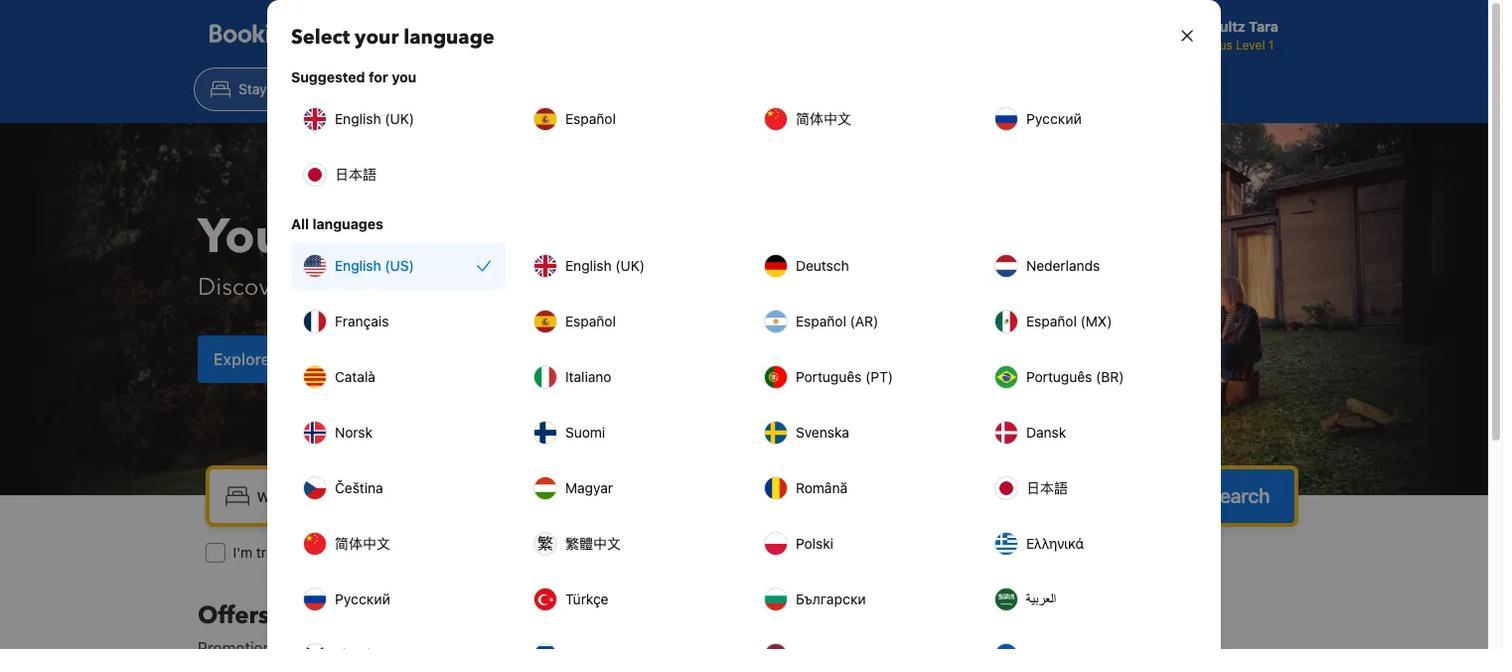 Task type: locate. For each thing, give the bounding box(es) containing it.
català button
[[291, 354, 506, 401]]

1 vertical spatial 日本語 button
[[983, 465, 1197, 513]]

1 vertical spatial (uk)
[[615, 257, 645, 274]]

português left (pt)
[[796, 369, 862, 386]]

adults
[[944, 488, 984, 505]]

2 español button from the top
[[522, 298, 736, 346]]

·
[[988, 488, 992, 505], [1065, 488, 1069, 505]]

简体中文
[[796, 110, 852, 127], [335, 536, 391, 553]]

1 vertical spatial русский
[[335, 591, 390, 608]]

português left (br)
[[1027, 369, 1092, 386]]

0 horizontal spatial 日本語
[[335, 166, 377, 183]]

select your language dialog
[[267, 0, 1221, 650]]

all languages
[[291, 216, 383, 233]]

türkçe
[[565, 591, 609, 608]]

1 horizontal spatial english (uk)
[[565, 257, 645, 274]]

1 português from the left
[[796, 369, 862, 386]]

for left you
[[369, 69, 388, 85]]

1 horizontal spatial 日本語
[[1027, 480, 1068, 497]]

0 horizontal spatial русский
[[335, 591, 390, 608]]

0 vertical spatial español button
[[522, 95, 736, 143]]

0 horizontal spatial 日本語 button
[[291, 151, 506, 199]]

magyar
[[565, 480, 613, 497]]

2 horizontal spatial for
[[485, 545, 503, 561]]

日本語 button
[[291, 151, 506, 199], [983, 465, 1197, 513]]

1
[[1073, 488, 1080, 505]]

1 vertical spatial 日本語
[[1027, 480, 1068, 497]]

(uk) down you
[[385, 110, 414, 127]]

português for português (br)
[[1027, 369, 1092, 386]]

日本語 button up coziest
[[291, 151, 506, 199]]

· left 0
[[988, 488, 992, 505]]

vacation
[[380, 271, 471, 304], [274, 350, 338, 368]]

1 vertical spatial español button
[[522, 298, 736, 346]]

for left the work
[[315, 545, 333, 561]]

room
[[1083, 488, 1117, 505]]

ever
[[662, 204, 765, 270]]

日本語 up the languages at the top left of page
[[335, 166, 377, 183]]

for for i'm looking for flights
[[485, 545, 503, 561]]

flights
[[507, 545, 546, 561]]

0 horizontal spatial english (uk) button
[[291, 95, 506, 143]]

1 vertical spatial english (uk)
[[565, 257, 645, 274]]

español (ar)
[[796, 313, 879, 330]]

1 horizontal spatial (uk)
[[615, 257, 645, 274]]

العربية
[[1027, 591, 1057, 608]]

1 horizontal spatial русский button
[[983, 95, 1197, 143]]

for
[[369, 69, 388, 85], [315, 545, 333, 561], [485, 545, 503, 561]]

vacation inside your coziest escape ever discover cabins, vacation homes, and more
[[380, 271, 471, 304]]

português inside português (pt) button
[[796, 369, 862, 386]]

(us)
[[385, 257, 414, 274]]

english (uk) button
[[291, 95, 506, 143], [522, 242, 736, 290]]

search
[[1208, 485, 1270, 508]]

繁體中文 button
[[522, 521, 736, 568]]

español
[[565, 110, 616, 127], [565, 313, 616, 330], [796, 313, 847, 330], [1027, 313, 1077, 330]]

0 vertical spatial 日本語
[[335, 166, 377, 183]]

1 · from the left
[[988, 488, 992, 505]]

1 horizontal spatial русский
[[1027, 110, 1082, 127]]

português (br)
[[1027, 369, 1124, 386]]

português (pt) button
[[752, 354, 967, 401]]

português (pt)
[[796, 369, 893, 386]]

türkçe button
[[522, 576, 736, 624]]

0 horizontal spatial русский button
[[291, 576, 506, 624]]

русский button
[[983, 95, 1197, 143], [291, 576, 506, 624]]

work
[[337, 545, 368, 561]]

0 vertical spatial (uk)
[[385, 110, 414, 127]]

english inside button
[[335, 257, 381, 274]]

1 español button from the top
[[522, 95, 736, 143]]

select your language
[[291, 24, 495, 51]]

english for 日本語
[[335, 110, 381, 127]]

0 horizontal spatial português
[[796, 369, 862, 386]]

0 horizontal spatial english (uk)
[[335, 110, 414, 127]]

dansk button
[[983, 409, 1197, 457]]

1 horizontal spatial for
[[369, 69, 388, 85]]

english (uk) right homes,
[[565, 257, 645, 274]]

1 horizontal spatial vacation
[[380, 271, 471, 304]]

explore vacation rentals
[[214, 350, 394, 368]]

1 horizontal spatial english (uk) button
[[522, 242, 736, 290]]

deutsch
[[796, 257, 849, 274]]

english right homes,
[[565, 257, 612, 274]]

english (uk) down flights
[[335, 110, 414, 127]]

explore vacation rentals link
[[198, 335, 410, 383]]

1 horizontal spatial 简体中文 button
[[752, 95, 967, 143]]

日本語 button down dansk button at the bottom right of page
[[983, 465, 1197, 513]]

1 horizontal spatial 简体中文
[[796, 110, 852, 127]]

0 vertical spatial english (uk) button
[[291, 95, 506, 143]]

0 horizontal spatial ·
[[988, 488, 992, 505]]

日本語
[[335, 166, 377, 183], [1027, 480, 1068, 497]]

i'm looking for flights
[[412, 545, 546, 561]]

magyar button
[[522, 465, 736, 513]]

français button
[[291, 298, 506, 346]]

out
[[803, 488, 825, 505]]

english down flights
[[335, 110, 381, 127]]

i'm
[[412, 545, 431, 561]]

(mx)
[[1081, 313, 1112, 330]]

2 adults · 0 children · 1 room button
[[895, 478, 1172, 516]]

0 vertical spatial 简体中文 button
[[752, 95, 967, 143]]

english left '(us)'
[[335, 257, 381, 274]]

0 vertical spatial русский
[[1027, 110, 1082, 127]]

日本語 left 1
[[1027, 480, 1068, 497]]

français
[[335, 313, 389, 330]]

english (uk)
[[335, 110, 414, 127], [565, 257, 645, 274]]

русский for the topmost 'русский' button
[[1027, 110, 1082, 127]]

0 horizontal spatial for
[[315, 545, 333, 561]]

0 vertical spatial 简体中文
[[796, 110, 852, 127]]

0 vertical spatial vacation
[[380, 271, 471, 304]]

(uk)
[[385, 110, 414, 127], [615, 257, 645, 274]]

0 horizontal spatial (uk)
[[385, 110, 414, 127]]

繁體中文
[[565, 536, 621, 553]]

1 horizontal spatial ·
[[1065, 488, 1069, 505]]

1 vertical spatial 简体中文
[[335, 536, 391, 553]]

children
[[1008, 488, 1062, 505]]

português inside português (br) "button"
[[1027, 369, 1092, 386]]

简体中文 button
[[752, 95, 967, 143], [291, 521, 506, 568]]

vacation up català
[[274, 350, 338, 368]]

0 horizontal spatial vacation
[[274, 350, 338, 368]]

(br)
[[1096, 369, 1124, 386]]

1 vertical spatial english (uk) button
[[522, 242, 736, 290]]

português
[[796, 369, 862, 386], [1027, 369, 1092, 386]]

looking
[[435, 545, 481, 561]]

(ar)
[[850, 313, 879, 330]]

1 vertical spatial vacation
[[274, 350, 338, 368]]

norsk
[[335, 424, 373, 441]]

0 horizontal spatial 简体中文
[[335, 536, 391, 553]]

cabins,
[[299, 271, 374, 304]]

(uk) right the and
[[615, 257, 645, 274]]

for left flights
[[485, 545, 503, 561]]

more
[[610, 271, 667, 304]]

· left 1
[[1065, 488, 1069, 505]]

0 horizontal spatial 简体中文 button
[[291, 521, 506, 568]]

español button
[[522, 95, 736, 143], [522, 298, 736, 346]]

1 vertical spatial русский button
[[291, 576, 506, 624]]

1 horizontal spatial português
[[1027, 369, 1092, 386]]

2 português from the left
[[1027, 369, 1092, 386]]

vacation down coziest
[[380, 271, 471, 304]]



Task type: vqa. For each thing, say whether or not it's contained in the screenshot.


Task type: describe. For each thing, give the bounding box(es) containing it.
stays link
[[194, 68, 291, 111]]

language
[[404, 24, 495, 51]]

suomi button
[[522, 409, 736, 457]]

polski button
[[752, 521, 967, 568]]

1 horizontal spatial 日本語 button
[[983, 465, 1197, 513]]

offers
[[198, 600, 270, 633]]

română
[[796, 480, 848, 497]]

2
[[932, 488, 940, 505]]

български button
[[752, 576, 967, 624]]

search button
[[1184, 470, 1294, 524]]

you
[[392, 69, 417, 85]]

italiano button
[[522, 354, 736, 401]]

español (mx) button
[[983, 298, 1197, 346]]

русский for the bottom 'русский' button
[[335, 591, 390, 608]]

homes,
[[477, 271, 556, 304]]

english for english (uk)
[[335, 257, 381, 274]]

español (mx)
[[1027, 313, 1112, 330]]

date
[[828, 488, 859, 505]]

i'm traveling for work
[[233, 545, 368, 561]]

简体中文 for 简体中文 button to the right
[[796, 110, 852, 127]]

svenska button
[[752, 409, 967, 457]]

deutsch button
[[752, 242, 967, 290]]

explore
[[214, 350, 270, 368]]

dansk
[[1027, 424, 1066, 441]]

简体中文 for bottom 简体中文 button
[[335, 536, 391, 553]]

ελληνικά
[[1027, 536, 1084, 553]]

2 · from the left
[[1065, 488, 1069, 505]]

(pt)
[[866, 369, 893, 386]]

0 vertical spatial english (uk)
[[335, 110, 414, 127]]

vacation inside 'explore vacation rentals' link
[[274, 350, 338, 368]]

nederlands button
[[983, 242, 1197, 290]]

čeština button
[[291, 465, 506, 513]]

languages
[[313, 216, 383, 233]]

flights
[[339, 80, 382, 97]]

català
[[335, 369, 376, 386]]

select
[[291, 24, 350, 51]]

norsk button
[[291, 409, 506, 457]]

english (us)
[[335, 257, 414, 274]]

español inside "button"
[[1027, 313, 1077, 330]]

italiano
[[565, 369, 612, 386]]

العربية button
[[983, 576, 1197, 624]]

escape
[[488, 204, 650, 270]]

your
[[355, 24, 399, 51]]

română button
[[752, 465, 967, 513]]

suggested
[[291, 69, 365, 85]]

your coziest escape ever discover cabins, vacation homes, and more
[[198, 204, 765, 304]]

suggested for you
[[291, 69, 417, 85]]

español button for 简体中文
[[522, 95, 736, 143]]

0 vertical spatial 日本語 button
[[291, 151, 506, 199]]

your
[[198, 204, 303, 270]]

discover
[[198, 271, 293, 304]]

booking.com image
[[210, 24, 353, 48]]

0 vertical spatial русский button
[[983, 95, 1197, 143]]

español inside button
[[796, 313, 847, 330]]

español button for español (ar)
[[522, 298, 736, 346]]

español (ar) button
[[752, 298, 967, 346]]

suomi
[[565, 424, 605, 441]]

and
[[562, 271, 604, 304]]

stays
[[238, 80, 274, 97]]

english (us) button
[[291, 242, 506, 290]]

flights link
[[295, 68, 399, 111]]

check-
[[755, 488, 803, 505]]

coziest
[[315, 204, 476, 270]]

2 adults · 0 children · 1 room
[[932, 488, 1117, 505]]

traveling
[[256, 545, 311, 561]]

check-out date
[[755, 488, 859, 505]]

čeština
[[335, 480, 383, 497]]

polski
[[796, 536, 834, 553]]

check-out date button
[[747, 479, 867, 515]]

svenska
[[796, 424, 849, 441]]

for inside "select your language" dialog
[[369, 69, 388, 85]]

1 vertical spatial 简体中文 button
[[291, 521, 506, 568]]

0
[[996, 488, 1005, 505]]

português for português (pt)
[[796, 369, 862, 386]]

all
[[291, 216, 309, 233]]

ελληνικά button
[[983, 521, 1197, 568]]

(uk) for the topmost english (uk) 'button'
[[385, 110, 414, 127]]

i'm
[[233, 545, 253, 561]]

(uk) for the right english (uk) 'button'
[[615, 257, 645, 274]]

nederlands
[[1027, 257, 1100, 274]]

български
[[796, 591, 866, 608]]

for for i'm traveling for work
[[315, 545, 333, 561]]

português (br) button
[[983, 354, 1197, 401]]

rentals
[[342, 350, 394, 368]]



